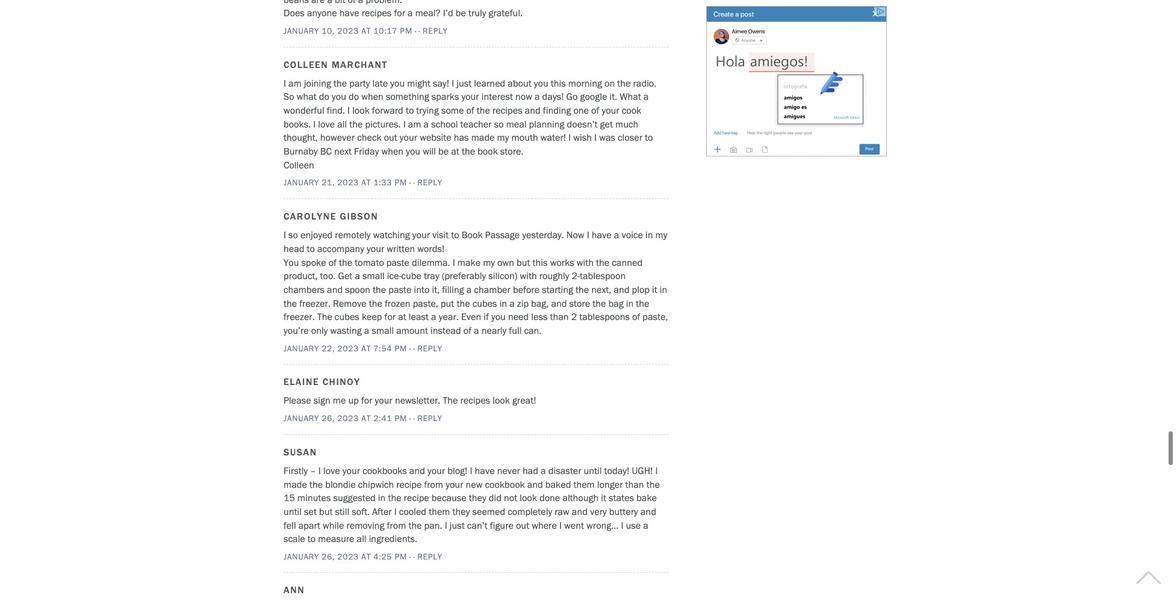 Task type: vqa. For each thing, say whether or not it's contained in the screenshot.
every
no



Task type: locate. For each thing, give the bounding box(es) containing it.
2 horizontal spatial have
[[592, 230, 612, 241]]

at left 4:25
[[362, 552, 371, 563]]

advertisement element
[[707, 6, 887, 157]]

i am joining the party late you might say! i just learned about you this morning on the radio. so what do you do when something sparks your interest now a days! go google it. what a wonderful find. i look forward to trying some of the recipes and finding one of your cook books.  i love all the pictures. i am a school teacher so meal planning doesn't get much thought, however check out your website has made my mouth water! i wish i was closer to burnaby bc next friday when you will be at the book store. colleen
[[284, 78, 657, 171]]

reply link down "meal?"
[[419, 26, 448, 36]]

0 vertical spatial paste,
[[413, 298, 439, 309]]

can't
[[467, 520, 488, 532]]

1 vertical spatial until
[[284, 507, 302, 518]]

now
[[516, 91, 533, 103]]

you inside i so enjoyed remotely watching your visit to book passage yesterday. now i have a voice in my head to accompany your written words! you spoke of the tomato paste dilemma. i make my own but this works with the canned product, too. get a small ice-cube tray (preferably silicon) with roughly 2-tablespoon chambers and spoon the paste into it, filling a chamber before starting the next, and plop it in the freezer. remove the frozen paste, put the cubes in a zip bag, and store the bag in the freezer. the cubes keep for at least a year. even if you need less than 2 tablespoons of paste, you're only wasting a small amount instead of a nearly full can.
[[492, 312, 506, 323]]

be
[[456, 7, 466, 19], [439, 146, 449, 157]]

january down the please at the bottom of the page
[[284, 414, 319, 424]]

love inside i am joining the party late you might say! i just learned about you this morning on the radio. so what do you do when something sparks your interest now a days! go google it. what a wonderful find. i look forward to trying some of the recipes and finding one of your cook books.  i love all the pictures. i am a school teacher so meal planning doesn't get much thought, however check out your website has made my mouth water! i wish i was closer to burnaby bc next friday when you will be at the book store. colleen
[[318, 119, 335, 130]]

1 vertical spatial with
[[520, 271, 537, 282]]

book
[[462, 230, 483, 241]]

0 vertical spatial 26,
[[322, 414, 335, 424]]

0 horizontal spatial do
[[319, 91, 330, 103]]

books.
[[284, 119, 311, 130]]

0 vertical spatial for
[[394, 7, 406, 19]]

0 vertical spatial paste
[[387, 257, 410, 268]]

0 vertical spatial be
[[456, 7, 466, 19]]

you left will
[[406, 146, 421, 157]]

chambers
[[284, 284, 325, 296]]

of up too.
[[329, 257, 337, 268]]

2 vertical spatial recipes
[[461, 395, 491, 407]]

for up 10:17
[[394, 7, 406, 19]]

22,
[[322, 344, 335, 354]]

2023 down "up"
[[338, 414, 359, 424]]

great!
[[513, 395, 537, 407]]

small down keep
[[372, 325, 394, 337]]

0 horizontal spatial than
[[550, 312, 569, 323]]

pm right 7:54
[[395, 344, 407, 354]]

canned
[[612, 257, 643, 268]]

in
[[646, 230, 653, 241], [660, 284, 668, 296], [500, 298, 507, 309], [626, 298, 634, 309], [378, 493, 386, 504]]

1 vertical spatial so
[[289, 230, 298, 241]]

of
[[467, 105, 475, 116], [592, 105, 600, 116], [329, 257, 337, 268], [633, 312, 641, 323], [464, 325, 472, 337]]

1 horizontal spatial all
[[357, 534, 367, 545]]

4 2023 from the top
[[338, 414, 359, 424]]

5 2023 from the top
[[338, 552, 359, 563]]

have inside i so enjoyed remotely watching your visit to book passage yesterday. now i have a voice in my head to accompany your written words! you spoke of the tomato paste dilemma. i make my own but this works with the canned product, too. get a small ice-cube tray (preferably silicon) with roughly 2-tablespoon chambers and spoon the paste into it, filling a chamber before starting the next, and plop it in the freezer. remove the frozen paste, put the cubes in a zip bag, and store the bag in the freezer. the cubes keep for at least a year. even if you need less than 2 tablespoons of paste, you're only wasting a small amount instead of a nearly full can.
[[592, 230, 612, 241]]

carolyne
[[284, 211, 337, 222]]

at left the 1:33
[[362, 178, 371, 188]]

look
[[353, 105, 370, 116], [493, 395, 510, 407], [520, 493, 537, 504]]

at for 1:33 pm
[[362, 178, 371, 188]]

0 vertical spatial until
[[584, 466, 602, 477]]

1 horizontal spatial out
[[516, 520, 530, 532]]

what
[[297, 91, 317, 103]]

at left 10:17
[[362, 26, 371, 36]]

recipes up meal
[[493, 105, 523, 116]]

reply down "newsletter."
[[418, 414, 443, 424]]

mouth
[[512, 132, 538, 144]]

paste up frozen
[[389, 284, 412, 296]]

2 vertical spatial my
[[483, 257, 495, 268]]

pan.
[[425, 520, 443, 532]]

1 vertical spatial have
[[592, 230, 612, 241]]

out down pictures.
[[384, 132, 398, 144]]

the down cooled
[[409, 520, 422, 532]]

visit
[[433, 230, 449, 241]]

0 vertical spatial but
[[517, 257, 531, 268]]

0 vertical spatial made
[[472, 132, 495, 144]]

in right 'voice'
[[646, 230, 653, 241]]

0 horizontal spatial the
[[317, 312, 332, 323]]

0 vertical spatial love
[[318, 119, 335, 130]]

0 horizontal spatial from
[[387, 520, 406, 532]]

0 horizontal spatial all
[[338, 119, 347, 130]]

love
[[318, 119, 335, 130], [323, 466, 340, 477]]

paste, down plop
[[643, 312, 669, 323]]

went
[[565, 520, 584, 532]]

colleen
[[284, 59, 329, 70], [284, 160, 314, 171]]

1 vertical spatial love
[[323, 466, 340, 477]]

a down even
[[474, 325, 479, 337]]

colleen inside i am joining the party late you might say! i just learned about you this morning on the radio. so what do you do when something sparks your interest now a days! go google it. what a wonderful find. i look forward to trying some of the recipes and finding one of your cook books.  i love all the pictures. i am a school teacher so meal planning doesn't get much thought, however check out your website has made my mouth water! i wish i was closer to burnaby bc next friday when you will be at the book store. colleen
[[284, 160, 314, 171]]

cubes
[[473, 298, 497, 309], [335, 312, 360, 323]]

to right closer
[[645, 132, 653, 144]]

too.
[[320, 271, 336, 282]]

made up book
[[472, 132, 495, 144]]

2023 right 21,
[[338, 178, 359, 188]]

reply down instead
[[418, 344, 443, 354]]

about
[[508, 78, 532, 89]]

learned
[[474, 78, 506, 89]]

pm for gibson
[[395, 344, 407, 354]]

my left own
[[483, 257, 495, 268]]

1 horizontal spatial have
[[475, 466, 495, 477]]

disaster
[[549, 466, 582, 477]]

when down late
[[362, 91, 384, 103]]

truly
[[469, 7, 486, 19]]

be right i'd
[[456, 7, 466, 19]]

1 vertical spatial small
[[372, 325, 394, 337]]

0 horizontal spatial them
[[429, 507, 450, 518]]

0 vertical spatial than
[[550, 312, 569, 323]]

4 january from the top
[[284, 414, 319, 424]]

0 vertical spatial colleen
[[284, 59, 329, 70]]

but
[[517, 257, 531, 268], [319, 507, 333, 518]]

freezer.
[[300, 298, 331, 309], [284, 312, 315, 323]]

they
[[469, 493, 487, 504], [453, 507, 470, 518]]

in inside firstly – i love your cookbooks and your blog!  i have never had a disaster until today! ugh!  i made the blondie chipwich recipe from your new cookbook and baked them longer than the 15 minutes suggested in the recipe because they did not look done although it states bake until set but still soft.  after i cooled them they seemed completely raw and very buttery and fell apart while removing from the pan.  i just can't figure out where i went wrong… i use a scale to measure all ingredients.
[[378, 493, 386, 504]]

pm right 2:41
[[395, 414, 407, 424]]

1 vertical spatial recipes
[[493, 105, 523, 116]]

say!
[[433, 78, 450, 89]]

least
[[409, 312, 429, 323]]

them up pan.
[[429, 507, 450, 518]]

does
[[284, 7, 305, 19]]

at for 4:25 pm
[[362, 552, 371, 563]]

1 vertical spatial just
[[450, 520, 465, 532]]

do down joining
[[319, 91, 330, 103]]

until up longer
[[584, 466, 602, 477]]

trying
[[417, 105, 439, 116]]

paste
[[387, 257, 410, 268], [389, 284, 412, 296]]

just right say!
[[457, 78, 472, 89]]

after
[[372, 507, 392, 518]]

and down starting
[[552, 298, 567, 309]]

minutes
[[298, 493, 331, 504]]

the up "teacher"
[[477, 105, 490, 116]]

0 vertical spatial the
[[317, 312, 332, 323]]

1 vertical spatial my
[[656, 230, 668, 241]]

the
[[334, 78, 347, 89], [618, 78, 631, 89], [477, 105, 490, 116], [350, 119, 363, 130], [462, 146, 475, 157], [339, 257, 353, 268], [597, 257, 610, 268], [373, 284, 386, 296], [576, 284, 589, 296], [284, 298, 297, 309], [369, 298, 383, 309], [457, 298, 470, 309], [593, 298, 606, 309], [636, 298, 650, 309], [310, 479, 323, 491], [647, 479, 660, 491], [388, 493, 402, 504], [409, 520, 422, 532]]

have
[[340, 7, 360, 19], [592, 230, 612, 241], [475, 466, 495, 477]]

2023 for chinoy
[[338, 414, 359, 424]]

closer
[[618, 132, 643, 144]]

1 vertical spatial paste
[[389, 284, 412, 296]]

have up january 10, 2023 at 10:17 pm
[[340, 7, 360, 19]]

reply for chinoy
[[418, 414, 443, 424]]

but inside firstly – i love your cookbooks and your blog!  i have never had a disaster until today! ugh!  i made the blondie chipwich recipe from your new cookbook and baked them longer than the 15 minutes suggested in the recipe because they did not look done although it states bake until set but still soft.  after i cooled them they seemed completely raw and very buttery and fell apart while removing from the pan.  i just can't figure out where i went wrong… i use a scale to measure all ingredients.
[[319, 507, 333, 518]]

january 26, 2023 at 2:41 pm
[[284, 414, 407, 424]]

all up the however
[[338, 119, 347, 130]]

2 26, from the top
[[322, 552, 335, 563]]

never
[[497, 466, 521, 477]]

into
[[414, 284, 430, 296]]

be inside i am joining the party late you might say! i just learned about you this morning on the radio. so what do you do when something sparks your interest now a days! go google it. what a wonderful find. i look forward to trying some of the recipes and finding one of your cook books.  i love all the pictures. i am a school teacher so meal planning doesn't get much thought, however check out your website has made my mouth water! i wish i was closer to burnaby bc next friday when you will be at the book store. colleen
[[439, 146, 449, 157]]

january
[[284, 26, 319, 36], [284, 178, 319, 188], [284, 344, 319, 354], [284, 414, 319, 424], [284, 552, 319, 563]]

reply for gibson
[[418, 344, 443, 354]]

the up the store
[[576, 284, 589, 296]]

3 january from the top
[[284, 344, 319, 354]]

dilemma.
[[412, 257, 450, 268]]

january 21, 2023 at 1:33 pm
[[284, 178, 407, 188]]

1 vertical spatial be
[[439, 146, 449, 157]]

0 vertical spatial when
[[362, 91, 384, 103]]

1 horizontal spatial them
[[574, 479, 595, 491]]

pm for chinoy
[[395, 414, 407, 424]]

2023 for gibson
[[338, 344, 359, 354]]

they down because
[[453, 507, 470, 518]]

spoon
[[345, 284, 371, 296]]

2 colleen from the top
[[284, 160, 314, 171]]

them up although
[[574, 479, 595, 491]]

2 2023 from the top
[[338, 178, 359, 188]]

i'd
[[443, 7, 453, 19]]

15
[[284, 493, 295, 504]]

before
[[513, 284, 540, 296]]

the
[[317, 312, 332, 323], [443, 395, 458, 407]]

they down new
[[469, 493, 487, 504]]

me
[[333, 395, 346, 407]]

1 horizontal spatial this
[[551, 78, 566, 89]]

store.
[[501, 146, 524, 157]]

look inside i am joining the party late you might say! i just learned about you this morning on the radio. so what do you do when something sparks your interest now a days! go google it. what a wonderful find. i look forward to trying some of the recipes and finding one of your cook books.  i love all the pictures. i am a school teacher so meal planning doesn't get much thought, however check out your website has made my mouth water! i wish i was closer to burnaby bc next friday when you will be at the book store. colleen
[[353, 105, 370, 116]]

your
[[462, 91, 479, 103], [602, 105, 620, 116], [400, 132, 418, 144], [413, 230, 430, 241], [367, 243, 385, 255], [375, 395, 393, 407], [343, 466, 360, 477], [428, 466, 445, 477], [446, 479, 464, 491]]

1 vertical spatial cubes
[[335, 312, 360, 323]]

the up even
[[457, 298, 470, 309]]

with up 2-
[[577, 257, 594, 268]]

silicon)
[[489, 271, 518, 282]]

very
[[590, 507, 607, 518]]

1 vertical spatial but
[[319, 507, 333, 518]]

1 horizontal spatial recipes
[[461, 395, 491, 407]]

freezer. down chambers
[[300, 298, 331, 309]]

i right now
[[587, 230, 590, 241]]

recipes left "great!"
[[461, 395, 491, 407]]

a right use
[[644, 520, 649, 532]]

1 vertical spatial colleen
[[284, 160, 314, 171]]

so
[[284, 91, 294, 103]]

2 vertical spatial have
[[475, 466, 495, 477]]

passage
[[485, 230, 520, 241]]

0 vertical spatial look
[[353, 105, 370, 116]]

set
[[304, 507, 317, 518]]

teacher
[[461, 119, 492, 130]]

the inside i so enjoyed remotely watching your visit to book passage yesterday. now i have a voice in my head to accompany your written words! you spoke of the tomato paste dilemma. i make my own but this works with the canned product, too. get a small ice-cube tray (preferably silicon) with roughly 2-tablespoon chambers and spoon the paste into it, filling a chamber before starting the next, and plop it in the freezer. remove the frozen paste, put the cubes in a zip bag, and store the bag in the freezer. the cubes keep for at least a year. even if you need less than 2 tablespoons of paste, you're only wasting a small amount instead of a nearly full can.
[[317, 312, 332, 323]]

0 horizontal spatial my
[[483, 257, 495, 268]]

0 vertical spatial am
[[289, 78, 302, 89]]

(preferably
[[442, 271, 486, 282]]

2 vertical spatial for
[[361, 395, 373, 407]]

0 horizontal spatial this
[[533, 257, 548, 268]]

than down ugh! in the right of the page
[[626, 479, 644, 491]]

website
[[420, 132, 452, 144]]

so up head
[[289, 230, 298, 241]]

january for colleen
[[284, 178, 319, 188]]

1 january from the top
[[284, 26, 319, 36]]

at for 2:41 pm
[[362, 414, 371, 424]]

a
[[408, 7, 413, 19], [535, 91, 540, 103], [644, 91, 649, 103], [424, 119, 429, 130], [614, 230, 620, 241], [355, 271, 360, 282], [467, 284, 472, 296], [510, 298, 515, 309], [431, 312, 437, 323], [364, 325, 370, 337], [474, 325, 479, 337], [541, 466, 546, 477], [644, 520, 649, 532]]

1 horizontal spatial with
[[577, 257, 594, 268]]

but right set
[[319, 507, 333, 518]]

1 horizontal spatial than
[[626, 479, 644, 491]]

1 horizontal spatial be
[[456, 7, 466, 19]]

am up so
[[289, 78, 302, 89]]

1 horizontal spatial look
[[493, 395, 510, 407]]

1 vertical spatial them
[[429, 507, 450, 518]]

for down frozen
[[385, 312, 396, 323]]

all down removing
[[357, 534, 367, 545]]

spoke
[[302, 257, 326, 268]]

1 vertical spatial recipe
[[404, 493, 429, 504]]

26,
[[322, 414, 335, 424], [322, 552, 335, 563]]

1 vertical spatial all
[[357, 534, 367, 545]]

when
[[362, 91, 384, 103], [382, 146, 404, 157]]

store
[[570, 298, 591, 309]]

1 2023 from the top
[[338, 26, 359, 36]]

my
[[497, 132, 509, 144], [656, 230, 668, 241], [483, 257, 495, 268]]

than inside i so enjoyed remotely watching your visit to book passage yesterday. now i have a voice in my head to accompany your written words! you spoke of the tomato paste dilemma. i make my own but this works with the canned product, too. get a small ice-cube tray (preferably silicon) with roughly 2-tablespoon chambers and spoon the paste into it, filling a chamber before starting the next, and plop it in the freezer. remove the frozen paste, put the cubes in a zip bag, and store the bag in the freezer. the cubes keep for at least a year. even if you need less than 2 tablespoons of paste, you're only wasting a small amount instead of a nearly full can.
[[550, 312, 569, 323]]

1 horizontal spatial but
[[517, 257, 531, 268]]

my inside i am joining the party late you might say! i just learned about you this morning on the radio. so what do you do when something sparks your interest now a days! go google it. what a wonderful find. i look forward to trying some of the recipes and finding one of your cook books.  i love all the pictures. i am a school teacher so meal planning doesn't get much thought, however check out your website has made my mouth water! i wish i was closer to burnaby bc next friday when you will be at the book store. colleen
[[497, 132, 509, 144]]

1 vertical spatial than
[[626, 479, 644, 491]]

and down the had
[[528, 479, 543, 491]]

use
[[626, 520, 641, 532]]

look left "great!"
[[493, 395, 510, 407]]

this inside i so enjoyed remotely watching your visit to book passage yesterday. now i have a voice in my head to accompany your written words! you spoke of the tomato paste dilemma. i make my own but this works with the canned product, too. get a small ice-cube tray (preferably silicon) with roughly 2-tablespoon chambers and spoon the paste into it, filling a chamber before starting the next, and plop it in the freezer. remove the frozen paste, put the cubes in a zip bag, and store the bag in the freezer. the cubes keep for at least a year. even if you need less than 2 tablespoons of paste, you're only wasting a small amount instead of a nearly full can.
[[533, 257, 548, 268]]

0 horizontal spatial cubes
[[335, 312, 360, 323]]

reply link
[[419, 26, 448, 36], [414, 178, 443, 188], [414, 344, 443, 354], [414, 414, 443, 424], [414, 552, 443, 563]]

for for your
[[361, 395, 373, 407]]

it inside i so enjoyed remotely watching your visit to book passage yesterday. now i have a voice in my head to accompany your written words! you spoke of the tomato paste dilemma. i make my own but this works with the canned product, too. get a small ice-cube tray (preferably silicon) with roughly 2-tablespoon chambers and spoon the paste into it, filling a chamber before starting the next, and plop it in the freezer. remove the frozen paste, put the cubes in a zip bag, and store the bag in the freezer. the cubes keep for at least a year. even if you need less than 2 tablespoons of paste, you're only wasting a small amount instead of a nearly full can.
[[653, 284, 658, 296]]

look right find.
[[353, 105, 370, 116]]

0 vertical spatial recipe
[[397, 479, 422, 491]]

1 horizontal spatial my
[[497, 132, 509, 144]]

i down wonderful
[[313, 119, 316, 130]]

starting
[[542, 284, 574, 296]]

love down find.
[[318, 119, 335, 130]]

it up very on the right
[[601, 493, 607, 504]]

0 horizontal spatial have
[[340, 7, 360, 19]]

0 vertical spatial small
[[363, 271, 385, 282]]

0 vertical spatial just
[[457, 78, 472, 89]]

to inside firstly – i love your cookbooks and your blog!  i have never had a disaster until today! ugh!  i made the blondie chipwich recipe from your new cookbook and baked them longer than the 15 minutes suggested in the recipe because they did not look done although it states bake until set but still soft.  after i cooled them they seemed completely raw and very buttery and fell apart while removing from the pan.  i just can't figure out where i went wrong… i use a scale to measure all ingredients.
[[308, 534, 316, 545]]

and inside i am joining the party late you might say! i just learned about you this morning on the radio. so what do you do when something sparks your interest now a days! go google it. what a wonderful find. i look forward to trying some of the recipes and finding one of your cook books.  i love all the pictures. i am a school teacher so meal planning doesn't get much thought, however check out your website has made my mouth water! i wish i was closer to burnaby bc next friday when you will be at the book store. colleen
[[525, 105, 541, 116]]

1 horizontal spatial do
[[349, 91, 359, 103]]

0 vertical spatial all
[[338, 119, 347, 130]]

small
[[363, 271, 385, 282], [372, 325, 394, 337]]

0 vertical spatial it
[[653, 284, 658, 296]]

None search field
[[57, 29, 1083, 66]]

all inside i am joining the party late you might say! i just learned about you this morning on the radio. so what do you do when something sparks your interest now a days! go google it. what a wonderful find. i look forward to trying some of the recipes and finding one of your cook books.  i love all the pictures. i am a school teacher so meal planning doesn't get much thought, however check out your website has made my mouth water! i wish i was closer to burnaby bc next friday when you will be at the book store. colleen
[[338, 119, 347, 130]]

0 horizontal spatial look
[[353, 105, 370, 116]]

1 26, from the top
[[322, 414, 335, 424]]

0 vertical spatial out
[[384, 132, 398, 144]]

of up "teacher"
[[467, 105, 475, 116]]

2023 down wasting
[[338, 344, 359, 354]]

0 horizontal spatial but
[[319, 507, 333, 518]]

forward
[[372, 105, 404, 116]]

susan
[[284, 447, 317, 458]]

1 vertical spatial this
[[533, 257, 548, 268]]

0 horizontal spatial so
[[289, 230, 298, 241]]

1 horizontal spatial made
[[472, 132, 495, 144]]

0 vertical spatial my
[[497, 132, 509, 144]]

0 horizontal spatial made
[[284, 479, 307, 491]]

this up roughly
[[533, 257, 548, 268]]

to down something
[[406, 105, 414, 116]]

reply link for marchant
[[414, 178, 443, 188]]

remotely
[[335, 230, 371, 241]]

the right "newsletter."
[[443, 395, 458, 407]]

radio.
[[634, 78, 657, 89]]

this
[[551, 78, 566, 89], [533, 257, 548, 268]]

1 vertical spatial freezer.
[[284, 312, 315, 323]]

2 january from the top
[[284, 178, 319, 188]]

2023 for marchant
[[338, 178, 359, 188]]

tablespoons
[[580, 312, 630, 323]]

instead
[[431, 325, 461, 337]]

while
[[323, 520, 344, 532]]

1 vertical spatial made
[[284, 479, 307, 491]]

colleen down burnaby
[[284, 160, 314, 171]]

out inside i am joining the party late you might say! i just learned about you this morning on the radio. so what do you do when something sparks your interest now a days! go google it. what a wonderful find. i look forward to trying some of the recipes and finding one of your cook books.  i love all the pictures. i am a school teacher so meal planning doesn't get much thought, however check out your website has made my mouth water! i wish i was closer to burnaby bc next friday when you will be at the book store. colleen
[[384, 132, 398, 144]]

do down party
[[349, 91, 359, 103]]

cooled
[[399, 507, 427, 518]]

2-
[[572, 271, 580, 282]]

january down scale
[[284, 552, 319, 563]]

colleen up joining
[[284, 59, 329, 70]]

for inside i so enjoyed remotely watching your visit to book passage yesterday. now i have a voice in my head to accompany your written words! you spoke of the tomato paste dilemma. i make my own but this works with the canned product, too. get a small ice-cube tray (preferably silicon) with roughly 2-tablespoon chambers and spoon the paste into it, filling a chamber before starting the next, and plop it in the freezer. remove the frozen paste, put the cubes in a zip bag, and store the bag in the freezer. the cubes keep for at least a year. even if you need less than 2 tablespoons of paste, you're only wasting a small amount instead of a nearly full can.
[[385, 312, 396, 323]]

bag,
[[531, 298, 549, 309]]

the up only
[[317, 312, 332, 323]]

1 vertical spatial for
[[385, 312, 396, 323]]

i right pictures.
[[403, 119, 406, 130]]

0 vertical spatial from
[[424, 479, 444, 491]]

1 vertical spatial 26,
[[322, 552, 335, 563]]

cookbook
[[485, 479, 525, 491]]

scale
[[284, 534, 305, 545]]

until up fell
[[284, 507, 302, 518]]

3 2023 from the top
[[338, 344, 359, 354]]

the up keep
[[369, 298, 383, 309]]

at down has
[[451, 146, 460, 157]]

reply down will
[[418, 178, 443, 188]]

states
[[609, 493, 634, 504]]

1 vertical spatial paste,
[[643, 312, 669, 323]]

small down tomato
[[363, 271, 385, 282]]

january for elaine
[[284, 414, 319, 424]]

0 vertical spatial they
[[469, 493, 487, 504]]

1 vertical spatial out
[[516, 520, 530, 532]]

4:25
[[374, 552, 392, 563]]

january 22, 2023 at 7:54 pm
[[284, 344, 407, 354]]

suggested
[[333, 493, 376, 504]]

1 horizontal spatial the
[[443, 395, 458, 407]]



Task type: describe. For each thing, give the bounding box(es) containing it.
at for 7:54 pm
[[362, 344, 371, 354]]

need
[[508, 312, 529, 323]]

i right find.
[[348, 105, 350, 116]]

words!
[[418, 243, 445, 255]]

it,
[[432, 284, 440, 296]]

i left use
[[621, 520, 624, 532]]

to right visit
[[451, 230, 460, 241]]

at inside i am joining the party late you might say! i just learned about you this morning on the radio. so what do you do when something sparks your interest now a days! go google it. what a wonderful find. i look forward to trying some of the recipes and finding one of your cook books.  i love all the pictures. i am a school teacher so meal planning doesn't get much thought, however check out your website has made my mouth water! i wish i was closer to burnaby bc next friday when you will be at the book store. colleen
[[451, 146, 460, 157]]

go
[[567, 91, 578, 103]]

your down blog!
[[446, 479, 464, 491]]

sign
[[314, 395, 331, 407]]

reply for marchant
[[418, 178, 443, 188]]

find.
[[327, 105, 345, 116]]

to up the spoke
[[307, 243, 315, 255]]

your up 2:41
[[375, 395, 393, 407]]

so inside i so enjoyed remotely watching your visit to book passage yesterday. now i have a voice in my head to accompany your written words! you spoke of the tomato paste dilemma. i make my own but this works with the canned product, too. get a small ice-cube tray (preferably silicon) with roughly 2-tablespoon chambers and spoon the paste into it, filling a chamber before starting the next, and plop it in the freezer. remove the frozen paste, put the cubes in a zip bag, and store the bag in the freezer. the cubes keep for at least a year. even if you need less than 2 tablespoons of paste, you're only wasting a small amount instead of a nearly full can.
[[289, 230, 298, 241]]

please sign me up for your newsletter. the recipes look great!
[[284, 395, 537, 407]]

this inside i am joining the party late you might say! i just learned about you this morning on the radio. so what do you do when something sparks your interest now a days! go google it. what a wonderful find. i look forward to trying some of the recipes and finding one of your cook books.  i love all the pictures. i am a school teacher so meal planning doesn't get much thought, however check out your website has made my mouth water! i wish i was closer to burnaby bc next friday when you will be at the book store. colleen
[[551, 78, 566, 89]]

a left zip
[[510, 298, 515, 309]]

plop
[[632, 284, 650, 296]]

0 vertical spatial recipes
[[362, 7, 392, 19]]

i up head
[[284, 230, 286, 241]]

a left year.
[[431, 312, 437, 323]]

you're
[[284, 325, 309, 337]]

removing
[[347, 520, 385, 532]]

0 horizontal spatial paste,
[[413, 298, 439, 309]]

1 horizontal spatial from
[[424, 479, 444, 491]]

one
[[574, 105, 589, 116]]

ann
[[284, 585, 305, 597]]

have inside firstly – i love your cookbooks and your blog!  i have never had a disaster until today! ugh!  i made the blondie chipwich recipe from your new cookbook and baked them longer than the 15 minutes suggested in the recipe because they did not look done although it states bake until set but still soft.  after i cooled them they seemed completely raw and very buttery and fell apart while removing from the pan.  i just can't figure out where i went wrong… i use a scale to measure all ingredients.
[[475, 466, 495, 477]]

i right say!
[[452, 78, 454, 89]]

a down (preferably
[[467, 284, 472, 296]]

cookbooks
[[363, 466, 407, 477]]

joining
[[304, 78, 331, 89]]

for for a
[[394, 7, 406, 19]]

1 vertical spatial when
[[382, 146, 404, 157]]

now
[[567, 230, 585, 241]]

of down even
[[464, 325, 472, 337]]

chipwich
[[358, 479, 394, 491]]

google
[[581, 91, 608, 103]]

put
[[441, 298, 455, 309]]

of down google
[[592, 105, 600, 116]]

i left the "went"
[[560, 520, 562, 532]]

a right now
[[535, 91, 540, 103]]

a right the had
[[541, 466, 546, 477]]

next
[[334, 146, 352, 157]]

your left blog!
[[428, 466, 445, 477]]

out inside firstly – i love your cookbooks and your blog!  i have never had a disaster until today! ugh!  i made the blondie chipwich recipe from your new cookbook and baked them longer than the 15 minutes suggested in the recipe because they did not look done although it states bake until set but still soft.  after i cooled them they seemed completely raw and very buttery and fell apart while removing from the pan.  i just can't figure out where i went wrong… i use a scale to measure all ingredients.
[[516, 520, 530, 532]]

your down it.
[[602, 105, 620, 116]]

i right pan.
[[445, 520, 448, 532]]

the up after
[[388, 493, 402, 504]]

even
[[461, 312, 482, 323]]

bc
[[320, 146, 332, 157]]

all inside firstly – i love your cookbooks and your blog!  i have never had a disaster until today! ugh!  i made the blondie chipwich recipe from your new cookbook and baked them longer than the 15 minutes suggested in the recipe because they did not look done although it states bake until set but still soft.  after i cooled them they seemed completely raw and very buttery and fell apart while removing from the pan.  i just can't figure out where i went wrong… i use a scale to measure all ingredients.
[[357, 534, 367, 545]]

0 vertical spatial with
[[577, 257, 594, 268]]

apart
[[299, 520, 320, 532]]

0 vertical spatial have
[[340, 7, 360, 19]]

a down trying
[[424, 119, 429, 130]]

the down chambers
[[284, 298, 297, 309]]

the down next,
[[593, 298, 606, 309]]

was
[[600, 132, 616, 144]]

i up so
[[284, 78, 286, 89]]

and down although
[[572, 507, 588, 518]]

today!
[[605, 466, 630, 477]]

you up find.
[[332, 91, 346, 103]]

tray
[[424, 271, 440, 282]]

i right blog!
[[470, 466, 473, 477]]

yesterday.
[[523, 230, 564, 241]]

–
[[310, 466, 316, 477]]

reply down pan.
[[418, 552, 443, 563]]

1 horizontal spatial paste,
[[643, 312, 669, 323]]

1 horizontal spatial until
[[584, 466, 602, 477]]

1 vertical spatial the
[[443, 395, 458, 407]]

watching
[[373, 230, 410, 241]]

it inside firstly – i love your cookbooks and your blog!  i have never had a disaster until today! ugh!  i made the blondie chipwich recipe from your new cookbook and baked them longer than the 15 minutes suggested in the recipe because they did not look done although it states bake until set but still soft.  after i cooled them they seemed completely raw and very buttery and fell apart while removing from the pan.  i just can't figure out where i went wrong… i use a scale to measure all ingredients.
[[601, 493, 607, 504]]

although
[[563, 493, 599, 504]]

2 horizontal spatial my
[[656, 230, 668, 241]]

your up some at the top left of page
[[462, 91, 479, 103]]

0 horizontal spatial until
[[284, 507, 302, 518]]

the down has
[[462, 146, 475, 157]]

in right plop
[[660, 284, 668, 296]]

1 colleen from the top
[[284, 59, 329, 70]]

0 vertical spatial them
[[574, 479, 595, 491]]

made inside i am joining the party late you might say! i just learned about you this morning on the radio. so what do you do when something sparks your interest now a days! go google it. what a wonderful find. i look forward to trying some of the recipes and finding one of your cook books.  i love all the pictures. i am a school teacher so meal planning doesn't get much thought, however check out your website has made my mouth water! i wish i was closer to burnaby bc next friday when you will be at the book store. colleen
[[472, 132, 495, 144]]

the down 'colleen marchant'
[[334, 78, 347, 89]]

fell
[[284, 520, 296, 532]]

love inside firstly – i love your cookbooks and your blog!  i have never had a disaster until today! ugh!  i made the blondie chipwich recipe from your new cookbook and baked them longer than the 15 minutes suggested in the recipe because they did not look done although it states bake until set but still soft.  after i cooled them they seemed completely raw and very buttery and fell apart while removing from the pan.  i just can't figure out where i went wrong… i use a scale to measure all ingredients.
[[323, 466, 340, 477]]

the up the "bake"
[[647, 479, 660, 491]]

i right after
[[394, 507, 397, 518]]

but inside i so enjoyed remotely watching your visit to book passage yesterday. now i have a voice in my head to accompany your written words! you spoke of the tomato paste dilemma. i make my own but this works with the canned product, too. get a small ice-cube tray (preferably silicon) with roughly 2-tablespoon chambers and spoon the paste into it, filling a chamber before starting the next, and plop it in the freezer. remove the frozen paste, put the cubes in a zip bag, and store the bag in the freezer. the cubes keep for at least a year. even if you need less than 2 tablespoons of paste, you're only wasting a small amount instead of a nearly full can.
[[517, 257, 531, 268]]

own
[[498, 257, 515, 268]]

i left was
[[595, 132, 597, 144]]

a right get
[[355, 271, 360, 282]]

reply down "meal?"
[[423, 26, 448, 36]]

zip
[[517, 298, 529, 309]]

reply link for gibson
[[414, 344, 443, 354]]

your left website
[[400, 132, 418, 144]]

please
[[284, 395, 311, 407]]

i left make at the top left
[[453, 257, 455, 268]]

and up bag
[[614, 284, 630, 296]]

blondie
[[325, 479, 356, 491]]

just inside firstly – i love your cookbooks and your blog!  i have never had a disaster until today! ugh!  i made the blondie chipwich recipe from your new cookbook and baked them longer than the 15 minutes suggested in the recipe because they did not look done although it states bake until set but still soft.  after i cooled them they seemed completely raw and very buttery and fell apart while removing from the pan.  i just can't figure out where i went wrong… i use a scale to measure all ingredients.
[[450, 520, 465, 532]]

water!
[[541, 132, 566, 144]]

1 vertical spatial they
[[453, 507, 470, 518]]

1 horizontal spatial am
[[408, 119, 421, 130]]

ice-
[[387, 271, 402, 282]]

school
[[431, 119, 458, 130]]

it.
[[610, 91, 618, 103]]

seemed
[[473, 507, 506, 518]]

0 horizontal spatial am
[[289, 78, 302, 89]]

the up minutes
[[310, 479, 323, 491]]

pm for marchant
[[395, 178, 407, 188]]

at inside i so enjoyed remotely watching your visit to book passage yesterday. now i have a voice in my head to accompany your written words! you spoke of the tomato paste dilemma. i make my own but this works with the canned product, too. get a small ice-cube tray (preferably silicon) with roughly 2-tablespoon chambers and spoon the paste into it, filling a chamber before starting the next, and plop it in the freezer. remove the frozen paste, put the cubes in a zip bag, and store the bag in the freezer. the cubes keep for at least a year. even if you need less than 2 tablespoons of paste, you're only wasting a small amount instead of a nearly full can.
[[398, 312, 407, 323]]

january for carolyne
[[284, 344, 319, 354]]

i right ugh! in the right of the page
[[656, 466, 658, 477]]

i right –
[[319, 466, 321, 477]]

wish
[[574, 132, 592, 144]]

will
[[423, 146, 436, 157]]

colleen marchant
[[284, 59, 388, 70]]

grateful.
[[489, 7, 523, 19]]

5 january from the top
[[284, 552, 319, 563]]

had
[[523, 466, 539, 477]]

gibson
[[340, 211, 379, 222]]

baked
[[546, 479, 571, 491]]

raw
[[555, 507, 570, 518]]

the up tablespoon
[[597, 257, 610, 268]]

and right the cookbooks
[[410, 466, 425, 477]]

i left wish
[[569, 132, 571, 144]]

interest
[[482, 91, 513, 103]]

21,
[[322, 178, 335, 188]]

and down the "bake"
[[641, 507, 657, 518]]

thought,
[[284, 132, 318, 144]]

still
[[335, 507, 350, 518]]

in down chamber
[[500, 298, 507, 309]]

the up check
[[350, 119, 363, 130]]

the right on
[[618, 78, 631, 89]]

pm down does anyone have recipes for a meal?  i'd be truly grateful.
[[400, 26, 413, 36]]

1 do from the left
[[319, 91, 330, 103]]

you up days!
[[534, 78, 549, 89]]

remove
[[333, 298, 367, 309]]

a down keep
[[364, 325, 370, 337]]

the down plop
[[636, 298, 650, 309]]

a left "meal?"
[[408, 7, 413, 19]]

days!
[[543, 91, 564, 103]]

your up blondie
[[343, 466, 360, 477]]

2 do from the left
[[349, 91, 359, 103]]

book
[[478, 146, 498, 157]]

burnaby
[[284, 146, 318, 157]]

1 vertical spatial from
[[387, 520, 406, 532]]

might
[[407, 78, 431, 89]]

pm right 4:25
[[395, 552, 407, 563]]

your up tomato
[[367, 243, 385, 255]]

january 10, 2023 at 10:17 pm
[[284, 26, 413, 36]]

because
[[432, 493, 467, 504]]

anyone
[[307, 7, 337, 19]]

wonderful
[[284, 105, 325, 116]]

0 horizontal spatial with
[[520, 271, 537, 282]]

written
[[387, 243, 415, 255]]

product,
[[284, 271, 318, 282]]

newsletter.
[[395, 395, 441, 407]]

made inside firstly – i love your cookbooks and your blog!  i have never had a disaster until today! ugh!  i made the blondie chipwich recipe from your new cookbook and baked them longer than the 15 minutes suggested in the recipe because they did not look done although it states bake until set but still soft.  after i cooled them they seemed completely raw and very buttery and fell apart while removing from the pan.  i just can't figure out where i went wrong… i use a scale to measure all ingredients.
[[284, 479, 307, 491]]

10,
[[322, 26, 335, 36]]

than inside firstly – i love your cookbooks and your blog!  i have never had a disaster until today! ugh!  i made the blondie chipwich recipe from your new cookbook and baked them longer than the 15 minutes suggested in the recipe because they did not look done although it states bake until set but still soft.  after i cooled them they seemed completely raw and very buttery and fell apart while removing from the pan.  i just can't figure out where i went wrong… i use a scale to measure all ingredients.
[[626, 479, 644, 491]]

recipes inside i am joining the party late you might say! i just learned about you this morning on the radio. so what do you do when something sparks your interest now a days! go google it. what a wonderful find. i look forward to trying some of the recipes and finding one of your cook books.  i love all the pictures. i am a school teacher so meal planning doesn't get much thought, however check out your website has made my mouth water! i wish i was closer to burnaby bc next friday when you will be at the book store. colleen
[[493, 105, 523, 116]]

the right spoon
[[373, 284, 386, 296]]

look inside firstly – i love your cookbooks and your blog!  i have never had a disaster until today! ugh!  i made the blondie chipwich recipe from your new cookbook and baked them longer than the 15 minutes suggested in the recipe because they did not look done although it states bake until set but still soft.  after i cooled them they seemed completely raw and very buttery and fell apart while removing from the pan.  i just can't figure out where i went wrong… i use a scale to measure all ingredients.
[[520, 493, 537, 504]]

keep
[[362, 312, 382, 323]]

nearly
[[482, 325, 507, 337]]

bag
[[609, 298, 624, 309]]

26, for firstly – i love your cookbooks and your blog!  i have never had a disaster until today! ugh!  i made the blondie chipwich recipe from your new cookbook and baked them longer than the 15 minutes suggested in the recipe because they did not look done although it states bake until set but still soft.  after i cooled them they seemed completely raw and very buttery and fell apart while removing from the pan.  i just can't figure out where i went wrong… i use a scale to measure all ingredients.
[[322, 552, 335, 563]]

1:33
[[374, 178, 392, 188]]

1 horizontal spatial cubes
[[473, 298, 497, 309]]

what
[[620, 91, 642, 103]]

get
[[338, 271, 353, 282]]

measure
[[318, 534, 355, 545]]

wrong…
[[587, 520, 619, 532]]

and down too.
[[327, 284, 343, 296]]

just inside i am joining the party late you might say! i just learned about you this morning on the radio. so what do you do when something sparks your interest now a days! go google it. what a wonderful find. i look forward to trying some of the recipes and finding one of your cook books.  i love all the pictures. i am a school teacher so meal planning doesn't get much thought, however check out your website has made my mouth water! i wish i was closer to burnaby bc next friday when you will be at the book store. colleen
[[457, 78, 472, 89]]

morning
[[569, 78, 603, 89]]

in right bag
[[626, 298, 634, 309]]

26, for please sign me up for your newsletter. the recipes look great!
[[322, 414, 335, 424]]

a left 'voice'
[[614, 230, 620, 241]]

you up something
[[391, 78, 405, 89]]

1 vertical spatial look
[[493, 395, 510, 407]]

0 vertical spatial freezer.
[[300, 298, 331, 309]]

a down radio.
[[644, 91, 649, 103]]

of down plop
[[633, 312, 641, 323]]

7:54
[[374, 344, 392, 354]]

reply link down pan.
[[414, 552, 443, 563]]

reply link for chinoy
[[414, 414, 443, 424]]

so inside i am joining the party late you might say! i just learned about you this morning on the radio. so what do you do when something sparks your interest now a days! go google it. what a wonderful find. i look forward to trying some of the recipes and finding one of your cook books.  i love all the pictures. i am a school teacher so meal planning doesn't get much thought, however check out your website has made my mouth water! i wish i was closer to burnaby bc next friday when you will be at the book store. colleen
[[494, 119, 504, 130]]

get
[[600, 119, 613, 130]]

your up words!
[[413, 230, 430, 241]]

at for 10:17 pm
[[362, 26, 371, 36]]

next,
[[592, 284, 612, 296]]

less
[[532, 312, 548, 323]]

the up get
[[339, 257, 353, 268]]



